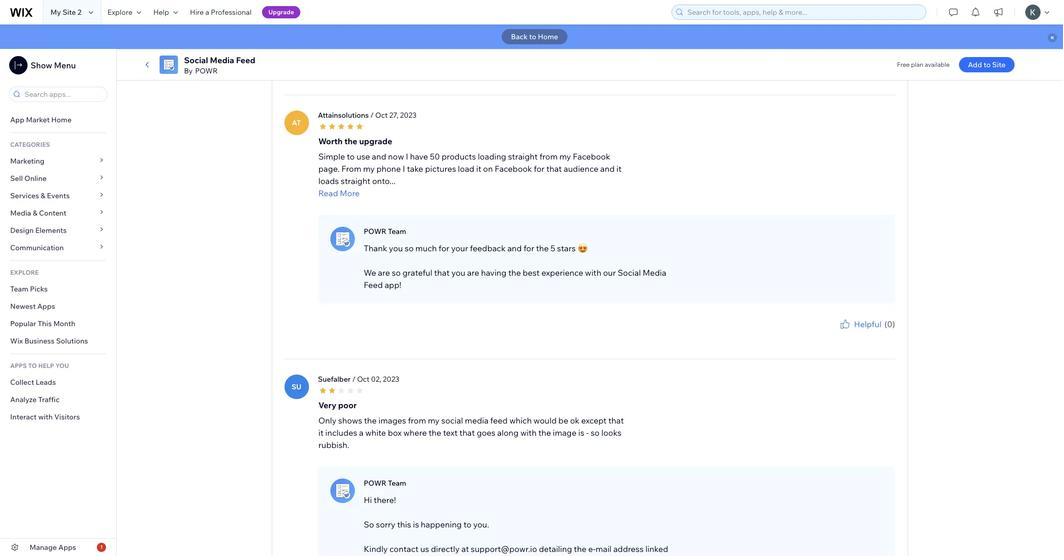 Task type: vqa. For each thing, say whether or not it's contained in the screenshot.
50
yes



Task type: locate. For each thing, give the bounding box(es) containing it.
apps up 'this'
[[37, 302, 55, 311]]

1 horizontal spatial and
[[508, 243, 522, 253]]

and up phone on the top
[[372, 151, 387, 162]]

feed down we
[[364, 280, 383, 290]]

this
[[38, 319, 52, 329]]

1 horizontal spatial social
[[618, 268, 641, 278]]

helpful button left (0)
[[839, 318, 882, 330]]

professional
[[211, 8, 252, 17]]

apps inside the newest apps link
[[37, 302, 55, 311]]

it down only
[[319, 428, 324, 438]]

thank for thank you so much for your feedback and for the 5 stars 😍 we are so grateful that you are having the best experience with our social media feed app!
[[364, 243, 387, 253]]

home inside app market home link
[[51, 115, 72, 124]]

i
[[406, 151, 409, 162], [403, 164, 405, 174]]

home for back to home
[[538, 32, 559, 41]]

by
[[184, 66, 193, 76]]

analyze traffic
[[10, 395, 60, 405]]

straight down from
[[341, 176, 371, 186]]

1 horizontal spatial feed
[[364, 280, 383, 290]]

1 horizontal spatial a
[[359, 428, 364, 438]]

is left -
[[579, 428, 585, 438]]

0 vertical spatial powr team
[[364, 227, 406, 236]]

&
[[41, 191, 45, 201], [33, 209, 37, 218]]

you.
[[474, 520, 490, 530]]

show menu
[[31, 60, 76, 70]]

1 horizontal spatial /
[[371, 111, 374, 120]]

0 vertical spatial oct
[[376, 111, 388, 120]]

1 horizontal spatial feedback
[[869, 330, 896, 338]]

month
[[53, 319, 75, 329]]

are right we
[[378, 268, 390, 278]]

a left white
[[359, 428, 364, 438]]

plugins
[[551, 556, 579, 557]]

so down 'address'
[[615, 556, 624, 557]]

Search for tools, apps, help & more... field
[[685, 5, 924, 19]]

with inside thank you so much for your feedback and for the 5 stars 😍 we are so grateful that you are having the best experience with our social media feed app!
[[586, 268, 602, 278]]

social right our
[[618, 268, 641, 278]]

analyze
[[10, 395, 37, 405]]

team down explore
[[10, 285, 28, 294]]

0 horizontal spatial thank
[[364, 243, 387, 253]]

that right grateful
[[434, 268, 450, 278]]

feedback up the having
[[470, 243, 506, 253]]

feed inside thank you so much for your feedback and for the 5 stars 😍 we are so grateful that you are having the best experience with our social media feed app!
[[364, 280, 383, 290]]

manage apps
[[30, 543, 76, 553]]

0 vertical spatial apps
[[37, 302, 55, 311]]

address
[[614, 544, 644, 554]]

1 vertical spatial home
[[51, 115, 72, 124]]

that up looks
[[609, 416, 624, 426]]

powr down detailing
[[524, 556, 549, 557]]

and right audience
[[601, 164, 615, 174]]

0 horizontal spatial you
[[389, 243, 403, 253]]

1 horizontal spatial thank
[[815, 330, 832, 338]]

0 horizontal spatial feed
[[236, 55, 255, 65]]

1 horizontal spatial my
[[428, 416, 440, 426]]

free
[[898, 61, 910, 68]]

team for worth the upgrade
[[388, 227, 406, 236]]

0 horizontal spatial facebook
[[495, 164, 532, 174]]

and left the 5
[[508, 243, 522, 253]]

0 vertical spatial media
[[210, 55, 234, 65]]

0 horizontal spatial it
[[319, 428, 324, 438]]

social up by
[[184, 55, 208, 65]]

media down hire a professional link
[[210, 55, 234, 65]]

home inside back to home button
[[538, 32, 559, 41]]

that left audience
[[547, 164, 562, 174]]

1 vertical spatial feedback
[[869, 330, 896, 338]]

0 vertical spatial your
[[451, 243, 469, 253]]

mail
[[596, 544, 612, 554]]

my
[[560, 151, 571, 162], [363, 164, 375, 174], [428, 416, 440, 426]]

1 horizontal spatial oct
[[376, 111, 388, 120]]

1 horizontal spatial straight
[[508, 151, 538, 162]]

app market home
[[10, 115, 72, 124]]

-
[[587, 428, 589, 438]]

now
[[388, 151, 404, 162]]

0 vertical spatial a
[[206, 8, 209, 17]]

0 vertical spatial feedback
[[470, 243, 506, 253]]

you for thank you so much for your feedback and for the 5 stars 😍 we are so grateful that you are having the best experience with our social media feed app!
[[389, 243, 403, 253]]

team up grateful
[[388, 227, 406, 236]]

0 horizontal spatial feedback
[[470, 243, 506, 253]]

feedback inside thank you so much for your feedback and for the 5 stars 😍 we are so grateful that you are having the best experience with our social media feed app!
[[470, 243, 506, 253]]

the inside hi there! so sorry this is happening to you. kindly contact us directly at support@powr.io detailing the e-mail address linked to your powr account+weblinks with live powr plugins installed so that we
[[574, 544, 587, 554]]

helpful up thank you for your feedback
[[855, 319, 882, 329]]

a inside very poor only shows the images from my social media feed which would be ok except that it includes a white box where the text that goes along with the image is - so looks rubbish.
[[359, 428, 364, 438]]

read more button
[[319, 187, 625, 199]]

oct
[[376, 111, 388, 120], [357, 375, 370, 384]]

oct for very poor
[[357, 375, 370, 384]]

1 horizontal spatial site
[[993, 60, 1006, 69]]

media inside thank you so much for your feedback and for the 5 stars 😍 we are so grateful that you are having the best experience with our social media feed app!
[[643, 268, 667, 278]]

manage
[[30, 543, 57, 553]]

0 horizontal spatial media
[[10, 209, 31, 218]]

0 vertical spatial from
[[540, 151, 558, 162]]

0 horizontal spatial apps
[[37, 302, 55, 311]]

0 horizontal spatial oct
[[357, 375, 370, 384]]

straight
[[508, 151, 538, 162], [341, 176, 371, 186]]

1 vertical spatial /
[[353, 375, 356, 384]]

so inside hi there! so sorry this is happening to you. kindly contact us directly at support@powr.io detailing the e-mail address linked to your powr account+weblinks with live powr plugins installed so that we
[[615, 556, 624, 557]]

2023 for very poor
[[383, 375, 400, 384]]

oct left the 02,
[[357, 375, 370, 384]]

my up audience
[[560, 151, 571, 162]]

wix business solutions
[[10, 337, 88, 346]]

support@powr.io
[[471, 544, 537, 554]]

worth the upgrade simple to use and now i have 50 products loading straight from my facebook page. from my phone i take pictures load it on facebook for that audience and it loads straight onto... read more
[[319, 136, 622, 198]]

0 vertical spatial 2023
[[400, 111, 417, 120]]

your
[[451, 243, 469, 253], [855, 330, 868, 338], [374, 556, 391, 557]]

0 vertical spatial &
[[41, 191, 45, 201]]

which
[[510, 416, 532, 426]]

with down traffic on the left bottom
[[38, 413, 53, 422]]

directly
[[431, 544, 460, 554]]

1 horizontal spatial i
[[406, 151, 409, 162]]

0 horizontal spatial from
[[408, 416, 426, 426]]

grateful
[[403, 268, 433, 278]]

0 vertical spatial you
[[389, 243, 403, 253]]

feed down professional
[[236, 55, 255, 65]]

read
[[319, 188, 338, 198]]

it left on
[[477, 164, 482, 174]]

2 vertical spatial my
[[428, 416, 440, 426]]

0 horizontal spatial 2023
[[383, 375, 400, 384]]

from inside very poor only shows the images from my social media feed which would be ok except that it includes a white box where the text that goes along with the image is - so looks rubbish.
[[408, 416, 426, 426]]

design elements
[[10, 226, 67, 235]]

feed
[[491, 416, 508, 426]]

1 horizontal spatial apps
[[58, 543, 76, 553]]

facebook down loading
[[495, 164, 532, 174]]

for inside worth the upgrade simple to use and now i have 50 products loading straight from my facebook page. from my phone i take pictures load it on facebook for that audience and it loads straight onto... read more
[[534, 164, 545, 174]]

app
[[10, 115, 24, 124]]

so right -
[[591, 428, 600, 438]]

my left social
[[428, 416, 440, 426]]

facebook
[[573, 151, 611, 162], [495, 164, 532, 174]]

apps for manage apps
[[58, 543, 76, 553]]

feedback down (0)
[[869, 330, 896, 338]]

thank you for your feedback
[[815, 330, 896, 338]]

2 vertical spatial media
[[643, 268, 667, 278]]

oct left 27,
[[376, 111, 388, 120]]

0 vertical spatial i
[[406, 151, 409, 162]]

2023 for worth the upgrade
[[400, 111, 417, 120]]

is right this
[[413, 520, 419, 530]]

1 horizontal spatial &
[[41, 191, 45, 201]]

the left e-
[[574, 544, 587, 554]]

1 vertical spatial from
[[408, 416, 426, 426]]

2 horizontal spatial media
[[643, 268, 667, 278]]

1 are from the left
[[378, 268, 390, 278]]

1 powr team from the top
[[364, 227, 406, 236]]

your inside thank you so much for your feedback and for the 5 stars 😍 we are so grateful that you are having the best experience with our social media feed app!
[[451, 243, 469, 253]]

1 vertical spatial helpful button
[[839, 318, 882, 330]]

upgrade
[[359, 136, 392, 146]]

my inside very poor only shows the images from my social media feed which would be ok except that it includes a white box where the text that goes along with the image is - so looks rubbish.
[[428, 416, 440, 426]]

& for events
[[41, 191, 45, 201]]

worth
[[319, 136, 343, 146]]

helpful for (0)
[[855, 319, 882, 329]]

are left the having
[[468, 268, 480, 278]]

0 horizontal spatial is
[[413, 520, 419, 530]]

phone
[[377, 164, 401, 174]]

rubbish.
[[319, 440, 350, 450]]

1 vertical spatial media
[[10, 209, 31, 218]]

your inside hi there! so sorry this is happening to you. kindly contact us directly at support@powr.io detailing the e-mail address linked to your powr account+weblinks with live powr plugins installed so that we
[[374, 556, 391, 557]]

social media feed logo image
[[160, 56, 178, 74]]

at
[[462, 544, 469, 554]]

media right our
[[643, 268, 667, 278]]

1 horizontal spatial home
[[538, 32, 559, 41]]

the down would
[[539, 428, 551, 438]]

team up there!
[[388, 479, 406, 488]]

site inside button
[[993, 60, 1006, 69]]

account+weblinks
[[420, 556, 489, 557]]

0 vertical spatial is
[[579, 428, 585, 438]]

back to home alert
[[0, 24, 1064, 49]]

2023 right 27,
[[400, 111, 417, 120]]

with down which on the bottom
[[521, 428, 537, 438]]

1 vertical spatial is
[[413, 520, 419, 530]]

explore
[[10, 269, 39, 277]]

1 vertical spatial social
[[618, 268, 641, 278]]

1 vertical spatial helpful
[[855, 319, 882, 329]]

a right hire
[[206, 8, 209, 17]]

2 vertical spatial you
[[834, 330, 844, 338]]

powr
[[195, 66, 218, 76], [364, 227, 387, 236], [364, 479, 387, 488], [393, 556, 418, 557], [524, 556, 549, 557]]

(0)
[[885, 319, 896, 329]]

communication
[[10, 243, 65, 253]]

that down media
[[460, 428, 475, 438]]

is inside very poor only shows the images from my social media feed which would be ok except that it includes a white box where the text that goes along with the image is - so looks rubbish.
[[579, 428, 585, 438]]

it
[[477, 164, 482, 174], [617, 164, 622, 174], [319, 428, 324, 438]]

oct for worth the upgrade
[[376, 111, 388, 120]]

feedback
[[470, 243, 506, 253], [869, 330, 896, 338]]

i right 'now' at the top
[[406, 151, 409, 162]]

0 vertical spatial facebook
[[573, 151, 611, 162]]

helpful button left (1)
[[841, 54, 883, 66]]

1 vertical spatial a
[[359, 428, 364, 438]]

so up app!
[[392, 268, 401, 278]]

0 horizontal spatial social
[[184, 55, 208, 65]]

2 horizontal spatial your
[[855, 330, 868, 338]]

1 vertical spatial and
[[601, 164, 615, 174]]

use
[[357, 151, 370, 162]]

0 vertical spatial feed
[[236, 55, 255, 65]]

0 vertical spatial helpful
[[856, 55, 883, 65]]

are
[[378, 268, 390, 278], [468, 268, 480, 278]]

add to site button
[[960, 57, 1016, 72]]

show
[[31, 60, 52, 70]]

apps right manage
[[58, 543, 76, 553]]

with left our
[[586, 268, 602, 278]]

0 vertical spatial and
[[372, 151, 387, 162]]

to up from
[[347, 151, 355, 162]]

0 vertical spatial site
[[63, 8, 76, 17]]

2 vertical spatial and
[[508, 243, 522, 253]]

page.
[[319, 164, 340, 174]]

1 vertical spatial apps
[[58, 543, 76, 553]]

my down use
[[363, 164, 375, 174]]

0 vertical spatial home
[[538, 32, 559, 41]]

i left take
[[403, 164, 405, 174]]

feed
[[236, 55, 255, 65], [364, 280, 383, 290]]

1 vertical spatial &
[[33, 209, 37, 218]]

straight right loading
[[508, 151, 538, 162]]

0 vertical spatial thank
[[364, 243, 387, 253]]

that down 'address'
[[626, 556, 641, 557]]

elements
[[35, 226, 67, 235]]

detailing
[[539, 544, 572, 554]]

home right market
[[51, 115, 72, 124]]

0 vertical spatial social
[[184, 55, 208, 65]]

/ right the suefalber
[[353, 375, 356, 384]]

2023 right the 02,
[[383, 375, 400, 384]]

that inside worth the upgrade simple to use and now i have 50 products loading straight from my facebook page. from my phone i take pictures load it on facebook for that audience and it loads straight onto... read more
[[547, 164, 562, 174]]

helpful left (1)
[[856, 55, 883, 65]]

1 vertical spatial team
[[10, 285, 28, 294]]

1 horizontal spatial from
[[540, 151, 558, 162]]

with inside hi there! so sorry this is happening to you. kindly contact us directly at support@powr.io detailing the e-mail address linked to your powr account+weblinks with live powr plugins installed so that we
[[491, 556, 507, 557]]

with down support@powr.io
[[491, 556, 507, 557]]

helpful
[[856, 55, 883, 65], [855, 319, 882, 329]]

Search apps... field
[[21, 87, 104, 102]]

the up use
[[345, 136, 358, 146]]

communication link
[[0, 239, 116, 257]]

2 horizontal spatial and
[[601, 164, 615, 174]]

thank inside thank you so much for your feedback and for the 5 stars 😍 we are so grateful that you are having the best experience with our social media feed app!
[[364, 243, 387, 253]]

1 horizontal spatial are
[[468, 268, 480, 278]]

5
[[551, 243, 556, 253]]

and inside thank you so much for your feedback and for the 5 stars 😍 we are so grateful that you are having the best experience with our social media feed app!
[[508, 243, 522, 253]]

1 horizontal spatial 2023
[[400, 111, 417, 120]]

1 vertical spatial 2023
[[383, 375, 400, 384]]

on
[[484, 164, 493, 174]]

0 vertical spatial my
[[560, 151, 571, 162]]

2 vertical spatial your
[[374, 556, 391, 557]]

with
[[586, 268, 602, 278], [38, 413, 53, 422], [521, 428, 537, 438], [491, 556, 507, 557]]

& left content
[[33, 209, 37, 218]]

& left events
[[41, 191, 45, 201]]

0 vertical spatial helpful button
[[841, 54, 883, 66]]

that inside hi there! so sorry this is happening to you. kindly contact us directly at support@powr.io detailing the e-mail address linked to your powr account+weblinks with live powr plugins installed so that we
[[626, 556, 641, 557]]

helpful button
[[841, 54, 883, 66], [839, 318, 882, 330]]

1 vertical spatial your
[[855, 330, 868, 338]]

loading
[[478, 151, 507, 162]]

2 powr team from the top
[[364, 479, 406, 488]]

1 vertical spatial you
[[452, 268, 466, 278]]

collect leads
[[10, 378, 56, 387]]

very poor only shows the images from my social media feed which would be ok except that it includes a white box where the text that goes along with the image is - so looks rubbish.
[[319, 400, 624, 450]]

powr team right p o image
[[364, 227, 406, 236]]

site right add at the top
[[993, 60, 1006, 69]]

home right back
[[538, 32, 559, 41]]

/
[[371, 111, 374, 120], [353, 375, 356, 384]]

1 horizontal spatial is
[[579, 428, 585, 438]]

0 horizontal spatial &
[[33, 209, 37, 218]]

the left the 5
[[537, 243, 549, 253]]

goes
[[477, 428, 496, 438]]

you for thank you for your feedback
[[834, 330, 844, 338]]

0 vertical spatial team
[[388, 227, 406, 236]]

1 vertical spatial feed
[[364, 280, 383, 290]]

analyze traffic link
[[0, 391, 116, 409]]

2 vertical spatial team
[[388, 479, 406, 488]]

attainsolutions
[[318, 111, 369, 120]]

powr team up there!
[[364, 479, 406, 488]]

it right audience
[[617, 164, 622, 174]]

poor
[[338, 400, 357, 411]]

0 vertical spatial /
[[371, 111, 374, 120]]

1 vertical spatial i
[[403, 164, 405, 174]]

powr team
[[364, 227, 406, 236], [364, 479, 406, 488]]

/ left 27,
[[371, 111, 374, 120]]

0 horizontal spatial your
[[374, 556, 391, 557]]

site left 2
[[63, 8, 76, 17]]

powr right by
[[195, 66, 218, 76]]

the inside worth the upgrade simple to use and now i have 50 products loading straight from my facebook page. from my phone i take pictures load it on facebook for that audience and it loads straight onto... read more
[[345, 136, 358, 146]]

newest apps link
[[0, 298, 116, 315]]

helpful button for (0)
[[839, 318, 882, 330]]

help button
[[147, 0, 184, 24]]

p o image
[[330, 479, 355, 503]]

to right back
[[530, 32, 537, 41]]

and
[[372, 151, 387, 162], [601, 164, 615, 174], [508, 243, 522, 253]]

1 vertical spatial thank
[[815, 330, 832, 338]]

to down kindly
[[364, 556, 372, 557]]

media up design
[[10, 209, 31, 218]]

facebook up audience
[[573, 151, 611, 162]]

is
[[579, 428, 585, 438], [413, 520, 419, 530]]

1 vertical spatial powr team
[[364, 479, 406, 488]]

market
[[26, 115, 50, 124]]

2 horizontal spatial you
[[834, 330, 844, 338]]

hire
[[190, 8, 204, 17]]

you
[[389, 243, 403, 253], [452, 268, 466, 278], [834, 330, 844, 338]]



Task type: describe. For each thing, give the bounding box(es) containing it.
from inside worth the upgrade simple to use and now i have 50 products loading straight from my facebook page. from my phone i take pictures load it on facebook for that audience and it loads straight onto... read more
[[540, 151, 558, 162]]

add
[[969, 60, 983, 69]]

visitors
[[54, 413, 80, 422]]

our
[[604, 268, 616, 278]]

help
[[38, 362, 54, 370]]

social inside social media feed by powr
[[184, 55, 208, 65]]

at
[[292, 118, 301, 127]]

0 horizontal spatial and
[[372, 151, 387, 162]]

except
[[582, 416, 607, 426]]

p o image
[[330, 227, 355, 251]]

with inside interact with visitors link
[[38, 413, 53, 422]]

1 vertical spatial straight
[[341, 176, 371, 186]]

leads
[[36, 378, 56, 387]]

0 horizontal spatial a
[[206, 8, 209, 17]]

there!
[[374, 495, 396, 505]]

thank for thank you for your feedback
[[815, 330, 832, 338]]

content
[[39, 209, 66, 218]]

sell online
[[10, 174, 47, 183]]

upgrade
[[269, 8, 294, 16]]

2 horizontal spatial it
[[617, 164, 622, 174]]

suefalber / oct 02, 2023
[[318, 375, 400, 384]]

2
[[78, 8, 82, 17]]

powr inside social media feed by powr
[[195, 66, 218, 76]]

text
[[443, 428, 458, 438]]

experience
[[542, 268, 584, 278]]

so left much
[[405, 243, 414, 253]]

hire a professional
[[190, 8, 252, 17]]

team for very poor
[[388, 479, 406, 488]]

is inside hi there! so sorry this is happening to you. kindly contact us directly at support@powr.io detailing the e-mail address linked to your powr account+weblinks with live powr plugins installed so that we
[[413, 520, 419, 530]]

only
[[319, 416, 337, 426]]

sidebar element
[[0, 49, 117, 557]]

powr team for you
[[364, 227, 406, 236]]

apps
[[10, 362, 27, 370]]

social media feed by powr
[[184, 55, 255, 76]]

marketing
[[10, 157, 44, 166]]

plan
[[912, 61, 924, 68]]

so inside very poor only shows the images from my social media feed which would be ok except that it includes a white box where the text that goes along with the image is - so looks rubbish.
[[591, 428, 600, 438]]

explore
[[108, 8, 133, 17]]

to left you.
[[464, 520, 472, 530]]

media inside social media feed by powr
[[210, 55, 234, 65]]

apps to help you
[[10, 362, 69, 370]]

media inside sidebar element
[[10, 209, 31, 218]]

to right add at the top
[[984, 60, 991, 69]]

solutions
[[56, 337, 88, 346]]

02,
[[371, 375, 382, 384]]

ok
[[571, 416, 580, 426]]

we
[[364, 268, 376, 278]]

help
[[153, 8, 169, 17]]

more
[[340, 188, 360, 198]]

powr team for there!
[[364, 479, 406, 488]]

the up white
[[364, 416, 377, 426]]

e-
[[589, 544, 596, 554]]

sell online link
[[0, 170, 116, 187]]

1 horizontal spatial you
[[452, 268, 466, 278]]

to
[[28, 362, 37, 370]]

happening
[[421, 520, 462, 530]]

the left 'best'
[[509, 268, 521, 278]]

1 horizontal spatial it
[[477, 164, 482, 174]]

show menu button
[[9, 56, 76, 74]]

collect
[[10, 378, 34, 387]]

business
[[24, 337, 55, 346]]

(1)
[[886, 55, 896, 65]]

thank you so much for your feedback and for the 5 stars 😍 we are so grateful that you are having the best experience with our social media feed app!
[[364, 243, 667, 290]]

add to site
[[969, 60, 1006, 69]]

0 horizontal spatial i
[[403, 164, 405, 174]]

powr up hi
[[364, 479, 387, 488]]

helpful button for (1)
[[841, 54, 883, 66]]

have
[[410, 151, 428, 162]]

27,
[[390, 111, 399, 120]]

team picks link
[[0, 281, 116, 298]]

loads
[[319, 176, 339, 186]]

would
[[534, 416, 557, 426]]

with inside very poor only shows the images from my social media feed which would be ok except that it includes a white box where the text that goes along with the image is - so looks rubbish.
[[521, 428, 537, 438]]

image
[[553, 428, 577, 438]]

includes
[[326, 428, 357, 438]]

events
[[47, 191, 70, 201]]

from
[[342, 164, 362, 174]]

live
[[509, 556, 522, 557]]

popular this month
[[10, 319, 75, 329]]

1 vertical spatial facebook
[[495, 164, 532, 174]]

to inside worth the upgrade simple to use and now i have 50 products loading straight from my facebook page. from my phone i take pictures load it on facebook for that audience and it loads straight onto... read more
[[347, 151, 355, 162]]

us
[[421, 544, 429, 554]]

very
[[319, 400, 337, 411]]

0 horizontal spatial site
[[63, 8, 76, 17]]

upgrade button
[[262, 6, 300, 18]]

it inside very poor only shows the images from my social media feed which would be ok except that it includes a white box where the text that goes along with the image is - so looks rubbish.
[[319, 428, 324, 438]]

categories
[[10, 141, 50, 148]]

back to home
[[511, 32, 559, 41]]

design
[[10, 226, 34, 235]]

the left text
[[429, 428, 442, 438]]

menu
[[54, 60, 76, 70]]

to inside alert
[[530, 32, 537, 41]]

where
[[404, 428, 427, 438]]

hi
[[364, 495, 372, 505]]

back to home button
[[502, 29, 568, 44]]

& for content
[[33, 209, 37, 218]]

services
[[10, 191, 39, 201]]

much
[[416, 243, 437, 253]]

1 vertical spatial my
[[363, 164, 375, 174]]

powr down contact
[[393, 556, 418, 557]]

along
[[498, 428, 519, 438]]

that inside thank you so much for your feedback and for the 5 stars 😍 we are so grateful that you are having the best experience with our social media feed app!
[[434, 268, 450, 278]]

2 horizontal spatial my
[[560, 151, 571, 162]]

apps for newest apps
[[37, 302, 55, 311]]

popular
[[10, 319, 36, 329]]

app market home link
[[0, 111, 116, 129]]

free plan available
[[898, 61, 950, 68]]

interact
[[10, 413, 37, 422]]

available
[[925, 61, 950, 68]]

newest apps
[[10, 302, 55, 311]]

/ for worth the upgrade
[[371, 111, 374, 120]]

this
[[397, 520, 411, 530]]

box
[[388, 428, 402, 438]]

simple
[[319, 151, 345, 162]]

0 vertical spatial straight
[[508, 151, 538, 162]]

kindly
[[364, 544, 388, 554]]

/ for very poor
[[353, 375, 356, 384]]

team inside sidebar element
[[10, 285, 28, 294]]

home for app market home
[[51, 115, 72, 124]]

attainsolutions / oct 27, 2023
[[318, 111, 417, 120]]

powr right p o image
[[364, 227, 387, 236]]

popular this month link
[[0, 315, 116, 333]]

feed inside social media feed by powr
[[236, 55, 255, 65]]

social inside thank you so much for your feedback and for the 5 stars 😍 we are so grateful that you are having the best experience with our social media feed app!
[[618, 268, 641, 278]]

2 are from the left
[[468, 268, 480, 278]]

media & content
[[10, 209, 66, 218]]

50
[[430, 151, 440, 162]]

back
[[511, 32, 528, 41]]

helpful for (1)
[[856, 55, 883, 65]]

my site 2
[[51, 8, 82, 17]]

be
[[559, 416, 569, 426]]



